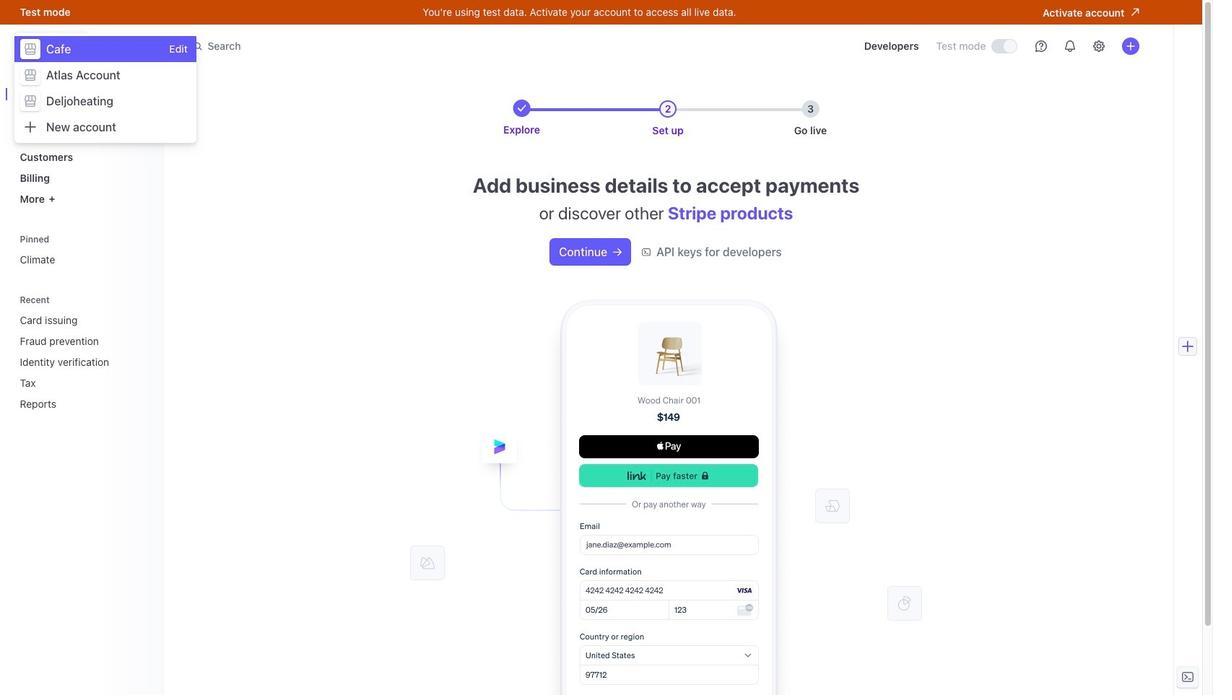 Task type: vqa. For each thing, say whether or not it's contained in the screenshot.
1st RECENT element
yes



Task type: locate. For each thing, give the bounding box(es) containing it.
list box
[[14, 36, 196, 140]]

1 recent element from the top
[[14, 290, 156, 416]]

clear history image
[[141, 296, 150, 304]]

help image
[[1035, 40, 1047, 52]]

svg image
[[613, 248, 622, 257]]

None search field
[[185, 33, 592, 60]]

pinned element
[[14, 229, 156, 272]]

recent element
[[14, 290, 156, 416], [14, 308, 156, 416]]

Search text field
[[185, 33, 592, 60]]

2 recent element from the top
[[14, 308, 156, 416]]



Task type: describe. For each thing, give the bounding box(es) containing it.
settings image
[[1093, 40, 1105, 52]]

edit pins image
[[141, 235, 150, 244]]

notifications image
[[1064, 40, 1076, 52]]

Test mode checkbox
[[992, 40, 1017, 53]]

core navigation links element
[[14, 82, 156, 211]]



